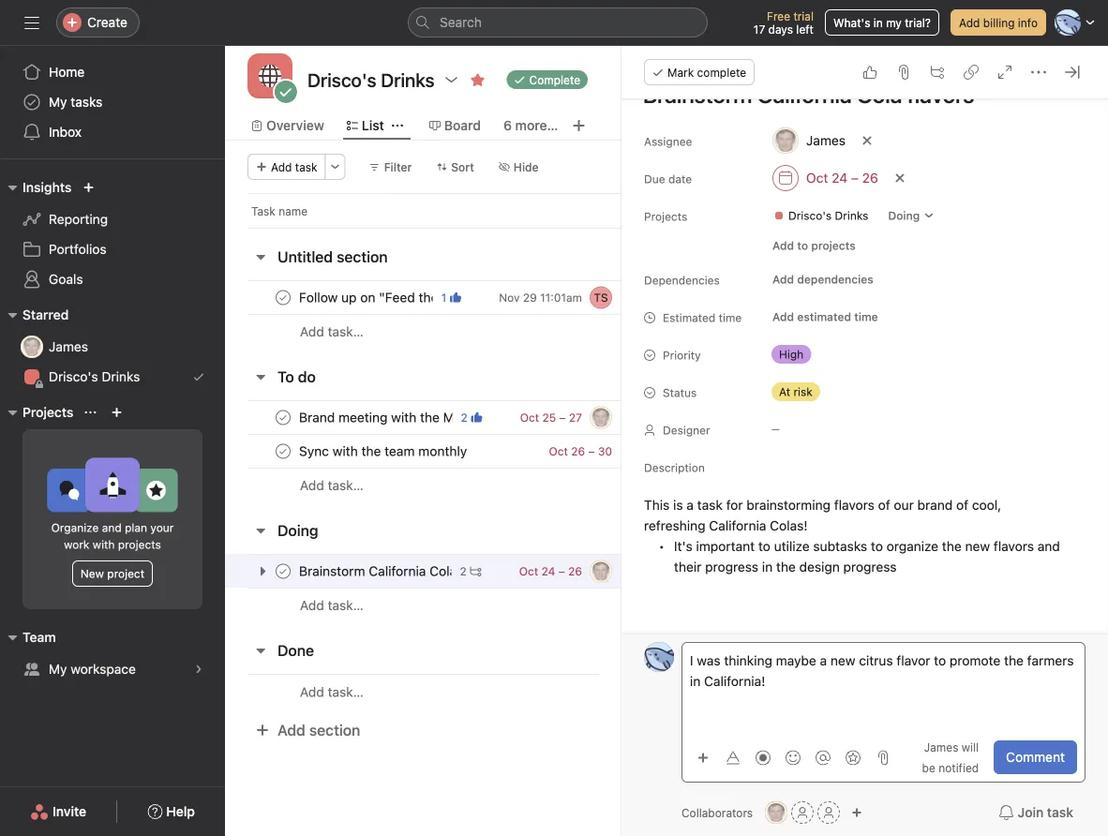 Task type: locate. For each thing, give the bounding box(es) containing it.
26 left toggle assignee popover icon
[[568, 565, 582, 578]]

2 task… from the top
[[328, 478, 364, 493]]

0 horizontal spatial new
[[831, 653, 856, 668]]

2 vertical spatial in
[[690, 674, 701, 689]]

1 vertical spatial in
[[762, 559, 773, 575]]

task… down sync with the team monthly text box
[[328, 478, 364, 493]]

add left billing
[[959, 16, 980, 29]]

task… inside header doing tree grid
[[328, 598, 364, 613]]

add section button
[[248, 713, 368, 747]]

oct inside sync with the team monthly cell
[[549, 445, 568, 458]]

oct
[[806, 170, 828, 186], [520, 411, 539, 424], [549, 445, 568, 458], [519, 565, 538, 578]]

create
[[87, 15, 127, 30]]

appreciations image
[[846, 751, 861, 766]]

my for my tasks
[[49, 94, 67, 110]]

0 vertical spatial james
[[806, 133, 846, 148]]

2 vertical spatial james
[[924, 741, 959, 754]]

oct right move tasks between sections image
[[519, 565, 538, 578]]

oct 24 – 26 left toggle assignee popover icon
[[519, 565, 582, 578]]

untitled section button
[[278, 240, 388, 274]]

new left citrus
[[831, 653, 856, 668]]

full screen image
[[998, 65, 1013, 80]]

collapse task list for this section image
[[253, 249, 268, 264], [253, 523, 268, 538], [253, 643, 268, 658]]

task left for
[[697, 497, 723, 513]]

drisco's drinks link up the new project or portfolio icon
[[11, 362, 214, 392]]

26 inside sync with the team monthly cell
[[571, 445, 585, 458]]

0 vertical spatial drinks
[[835, 209, 869, 222]]

our
[[894, 497, 914, 513]]

0 horizontal spatial the
[[776, 559, 796, 575]]

hide
[[514, 160, 539, 173]]

add task… for third 'add task…' row from the top of the page
[[300, 598, 364, 613]]

oct inside 'brand meeting with the marketing team' "cell"
[[520, 411, 539, 424]]

work
[[64, 538, 89, 551]]

ja button right the 27
[[590, 406, 612, 429]]

see details, my workspace image
[[193, 664, 204, 675]]

to up add dependencies button
[[797, 239, 808, 252]]

26 inside brainstorm california cola flavors cell
[[568, 565, 582, 578]]

section down done button
[[309, 721, 360, 739]]

brand meeting with the marketing team cell
[[225, 400, 624, 435]]

add dependencies
[[773, 273, 873, 286]]

section inside button
[[309, 721, 360, 739]]

task name
[[251, 204, 308, 218]]

drinks inside "starred" element
[[102, 369, 140, 384]]

4 add task… from the top
[[300, 684, 364, 700]]

oct 24 – 26 down remove assignee image at the top right of the page
[[806, 170, 878, 186]]

james up be
[[924, 741, 959, 754]]

add task… button up add section
[[300, 682, 364, 703]]

expand subtask list for the task brainstorm california cola flavors image
[[255, 564, 270, 579]]

0 vertical spatial my
[[49, 94, 67, 110]]

add estimated time
[[773, 310, 878, 323]]

30
[[598, 445, 612, 458]]

trial
[[794, 9, 814, 23]]

my workspace link
[[11, 654, 214, 684]]

untitled
[[278, 248, 333, 266]]

goals link
[[11, 264, 214, 294]]

close details image
[[1065, 65, 1080, 80]]

drisco's drinks up show options, current sort, top image
[[49, 369, 140, 384]]

0 horizontal spatial drisco's
[[49, 369, 98, 384]]

1 horizontal spatial projects
[[644, 210, 687, 223]]

a right maybe
[[820, 653, 827, 668]]

oct down james "dropdown button"
[[806, 170, 828, 186]]

add task… inside header to do tree grid
[[300, 478, 364, 493]]

brainstorming
[[747, 497, 831, 513]]

2 add task… button from the top
[[300, 475, 364, 496]]

1 horizontal spatial drisco's drinks link
[[766, 206, 876, 225]]

projects inside organize and plan your work with projects
[[118, 538, 161, 551]]

add task… button down the follow up on "feed the octopus!" 'text box'
[[300, 322, 364, 342]]

add task… button down brainstorm california cola flavors text field
[[300, 595, 364, 616]]

2 of from the left
[[956, 497, 969, 513]]

add inside button
[[278, 721, 305, 739]]

the
[[942, 539, 962, 554], [776, 559, 796, 575], [1004, 653, 1024, 668]]

in inside button
[[874, 16, 883, 29]]

add task… row
[[225, 314, 693, 349], [225, 468, 693, 503], [225, 588, 693, 623], [225, 674, 693, 710]]

completed image inside follow up on "feed the octopus!" cell
[[272, 286, 294, 309]]

1 task… from the top
[[328, 324, 364, 339]]

1 horizontal spatial projects
[[811, 239, 856, 252]]

1 vertical spatial drinks
[[102, 369, 140, 384]]

free
[[767, 9, 790, 23]]

ja inside brainstorm california cola flavors dialog
[[770, 806, 783, 819]]

1 horizontal spatial 24
[[832, 170, 848, 186]]

2 collapse task list for this section image from the top
[[253, 523, 268, 538]]

drisco's
[[788, 209, 832, 222], [49, 369, 98, 384]]

1 vertical spatial and
[[1038, 539, 1060, 554]]

1 add task… row from the top
[[225, 314, 693, 349]]

overview link
[[251, 115, 324, 136]]

search
[[440, 15, 482, 30]]

Completed checkbox
[[272, 286, 294, 309]]

for
[[726, 497, 743, 513]]

3 task… from the top
[[328, 598, 364, 613]]

1 horizontal spatial of
[[956, 497, 969, 513]]

done button
[[278, 634, 314, 668]]

0 horizontal spatial of
[[878, 497, 890, 513]]

new
[[965, 539, 990, 554], [831, 653, 856, 668]]

show options, current sort, top image
[[85, 407, 96, 418]]

flavors down cool, in the right bottom of the page
[[994, 539, 1034, 554]]

add task… button inside header doing tree grid
[[300, 595, 364, 616]]

0 vertical spatial completed image
[[272, 286, 294, 309]]

0 vertical spatial drisco's
[[788, 209, 832, 222]]

4 task… from the top
[[328, 684, 364, 700]]

1 add task… button from the top
[[300, 322, 364, 342]]

reporting
[[49, 211, 108, 227]]

follow up on "feed the octopus!" cell
[[225, 280, 624, 315]]

record a video image
[[756, 751, 771, 766]]

this is a task for brainstorming flavors of our brand of cool, refreshing california colas! it's important to utilize subtasks to organize the new flavors and their progress in the design progress
[[644, 497, 1064, 575]]

to inside button
[[797, 239, 808, 252]]

1 of from the left
[[878, 497, 890, 513]]

toolbar inside brainstorm california cola flavors dialog
[[690, 744, 896, 771]]

subtasks
[[813, 539, 867, 554]]

0 horizontal spatial drinks
[[102, 369, 140, 384]]

section inside button
[[337, 248, 388, 266]]

completed checkbox inside sync with the team monthly cell
[[272, 440, 294, 463]]

task… inside header to do tree grid
[[328, 478, 364, 493]]

0 vertical spatial ja
[[26, 340, 38, 353]]

more…
[[515, 118, 558, 133]]

0 vertical spatial and
[[102, 521, 122, 534]]

1 horizontal spatial oct 24 – 26
[[806, 170, 878, 186]]

california
[[709, 518, 766, 533]]

projects inside 'main content'
[[644, 210, 687, 223]]

1 vertical spatial completed image
[[272, 406, 294, 429]]

2 horizontal spatial in
[[874, 16, 883, 29]]

collapse task list for this section image left untitled
[[253, 249, 268, 264]]

1
[[441, 291, 446, 304]]

drisco's drinks link inside 'main content'
[[766, 206, 876, 225]]

1 horizontal spatial james
[[806, 133, 846, 148]]

2 vertical spatial ja
[[770, 806, 783, 819]]

1 vertical spatial drisco's
[[49, 369, 98, 384]]

0 likes. click to like this task image
[[863, 65, 878, 80]]

0 horizontal spatial 24
[[542, 565, 555, 578]]

add task… button up doing button
[[300, 475, 364, 496]]

1 vertical spatial ja
[[595, 411, 607, 424]]

main content
[[623, 21, 1106, 836]]

– left the 27
[[559, 411, 566, 424]]

add task… button for first 'add task…' row from the bottom of the page
[[300, 682, 364, 703]]

progress down subtasks
[[843, 559, 897, 575]]

1 horizontal spatial drinks
[[835, 209, 869, 222]]

toolbar
[[690, 744, 896, 771]]

0 horizontal spatial in
[[690, 674, 701, 689]]

add down the add to projects
[[773, 273, 794, 286]]

notified
[[939, 762, 979, 775]]

3 completed checkbox from the top
[[272, 560, 294, 583]]

0 vertical spatial collapse task list for this section image
[[253, 249, 268, 264]]

the inside i was thinking maybe a new citrus flavor to promote the farmers in california!
[[1004, 653, 1024, 668]]

task… for third 'add task…' row from the top of the page
[[328, 598, 364, 613]]

0 vertical spatial ja button
[[590, 406, 612, 429]]

drisco's drinks up add to projects button
[[788, 209, 869, 222]]

row containing 2
[[225, 400, 693, 435]]

2 completed checkbox from the top
[[272, 440, 294, 463]]

of left our
[[878, 497, 890, 513]]

search button
[[408, 8, 708, 38]]

0 horizontal spatial james
[[49, 339, 88, 354]]

oct down oct 25 – 27
[[549, 445, 568, 458]]

and inside "this is a task for brainstorming flavors of our brand of cool, refreshing california colas! it's important to utilize subtasks to organize the new flavors and their progress in the design progress"
[[1038, 539, 1060, 554]]

1 completed image from the top
[[272, 286, 294, 309]]

collapse task list for this section image left 'done'
[[253, 643, 268, 658]]

0 vertical spatial flavors
[[834, 497, 875, 513]]

completed checkbox inside brainstorm california cola flavors cell
[[272, 560, 294, 583]]

ja down record a video image
[[770, 806, 783, 819]]

globe image
[[259, 65, 281, 87]]

add task… down the follow up on "feed the octopus!" 'text box'
[[300, 324, 364, 339]]

in inside i was thinking maybe a new citrus flavor to promote the farmers in california!
[[690, 674, 701, 689]]

untitled section
[[278, 248, 388, 266]]

1 vertical spatial my
[[49, 661, 67, 677]]

organize
[[887, 539, 939, 554]]

in inside "this is a task for brainstorming flavors of our brand of cool, refreshing california colas! it's important to utilize subtasks to organize the new flavors and their progress in the design progress"
[[762, 559, 773, 575]]

add task… inside header untitled section tree grid
[[300, 324, 364, 339]]

maybe
[[776, 653, 816, 668]]

my for my workspace
[[49, 661, 67, 677]]

new down cool, in the right bottom of the page
[[965, 539, 990, 554]]

inbox link
[[11, 117, 214, 147]]

add task
[[271, 160, 317, 173]]

mark
[[668, 66, 694, 79]]

complete
[[529, 73, 580, 86]]

tasks
[[71, 94, 103, 110]]

24 down james "dropdown button"
[[832, 170, 848, 186]]

drinks inside 'main content'
[[835, 209, 869, 222]]

– left toggle assignee popover icon
[[559, 565, 565, 578]]

1 vertical spatial collapse task list for this section image
[[253, 523, 268, 538]]

drisco's drinks
[[788, 209, 869, 222], [49, 369, 140, 384]]

– left 30
[[588, 445, 595, 458]]

my left tasks
[[49, 94, 67, 110]]

oct left '25'
[[520, 411, 539, 424]]

add task… down brainstorm california cola flavors text field
[[300, 598, 364, 613]]

drisco's drinks inside "starred" element
[[49, 369, 140, 384]]

task… down the follow up on "feed the octopus!" 'text box'
[[328, 324, 364, 339]]

1 add task… from the top
[[300, 324, 364, 339]]

goals
[[49, 271, 83, 287]]

1 vertical spatial oct 24 – 26
[[519, 565, 582, 578]]

the down 'utilize'
[[776, 559, 796, 575]]

1 vertical spatial 26
[[571, 445, 585, 458]]

doing up completed icon
[[278, 522, 318, 540]]

brand
[[918, 497, 953, 513]]

board link
[[429, 115, 481, 136]]

0 vertical spatial oct 24 – 26
[[806, 170, 878, 186]]

task… down brainstorm california cola flavors text field
[[328, 598, 364, 613]]

new inside i was thinking maybe a new citrus flavor to promote the farmers in california!
[[831, 653, 856, 668]]

project
[[107, 567, 145, 580]]

risk
[[794, 385, 813, 398]]

move tasks between sections image
[[493, 566, 504, 577]]

task… for first 'add task…' row from the top of the page
[[328, 324, 364, 339]]

thinking
[[724, 653, 772, 668]]

completed image for 2
[[272, 406, 294, 429]]

james left remove assignee image at the top right of the page
[[806, 133, 846, 148]]

drisco's inside 'main content'
[[788, 209, 832, 222]]

1 my from the top
[[49, 94, 67, 110]]

0 horizontal spatial flavors
[[834, 497, 875, 513]]

– inside 'main content'
[[851, 170, 859, 186]]

add to projects button
[[764, 233, 864, 259]]

task… inside header untitled section tree grid
[[328, 324, 364, 339]]

reporting link
[[11, 204, 214, 234]]

— button
[[764, 413, 877, 446]]

my inside teams 'element'
[[49, 661, 67, 677]]

more actions for this task image
[[1031, 65, 1046, 80]]

add task button
[[248, 154, 326, 180]]

task… up add section
[[328, 684, 364, 700]]

drisco's drinks link up add to projects button
[[766, 206, 876, 225]]

hide button
[[490, 154, 547, 180]]

collapse task list for this section image for done
[[253, 643, 268, 658]]

organize
[[51, 521, 99, 534]]

completed image inside sync with the team monthly cell
[[272, 440, 294, 463]]

2 horizontal spatial task
[[1047, 805, 1074, 820]]

progress down important
[[705, 559, 759, 575]]

add task… button for first 'add task…' row from the top of the page
[[300, 322, 364, 342]]

2 button
[[457, 408, 486, 427]]

days
[[768, 23, 793, 36]]

0 vertical spatial section
[[337, 248, 388, 266]]

3 completed image from the top
[[272, 440, 294, 463]]

1 horizontal spatial a
[[820, 653, 827, 668]]

ja
[[26, 340, 38, 353], [595, 411, 607, 424], [770, 806, 783, 819]]

at risk
[[779, 385, 813, 398]]

1 vertical spatial james
[[49, 339, 88, 354]]

in down the colas!
[[762, 559, 773, 575]]

task left more actions image
[[295, 160, 317, 173]]

3 collapse task list for this section image from the top
[[253, 643, 268, 658]]

0 vertical spatial doing
[[888, 209, 920, 222]]

add task… up add section
[[300, 684, 364, 700]]

– left 'clear due date' icon
[[851, 170, 859, 186]]

add up doing button
[[300, 478, 324, 493]]

projects up the dependencies
[[811, 239, 856, 252]]

0 vertical spatial 24
[[832, 170, 848, 186]]

1 horizontal spatial and
[[1038, 539, 1060, 554]]

add task… for first 'add task…' row from the bottom of the page
[[300, 684, 364, 700]]

1 completed checkbox from the top
[[272, 406, 294, 429]]

drisco's up add to projects button
[[788, 209, 832, 222]]

2 completed image from the top
[[272, 406, 294, 429]]

0 horizontal spatial projects
[[118, 538, 161, 551]]

starred element
[[0, 298, 225, 396]]

drisco's up show options, current sort, top image
[[49, 369, 98, 384]]

0 horizontal spatial drisco's drinks link
[[11, 362, 214, 392]]

1 vertical spatial projects
[[118, 538, 161, 551]]

invite button
[[18, 795, 99, 829]]

3 add task… from the top
[[300, 598, 364, 613]]

description
[[644, 461, 705, 474]]

refreshing
[[644, 518, 706, 533]]

status
[[663, 386, 697, 399]]

projects down plan at the bottom left of the page
[[118, 538, 161, 551]]

row
[[248, 227, 623, 229], [225, 280, 693, 315], [225, 400, 693, 435], [225, 434, 693, 469]]

0 vertical spatial in
[[874, 16, 883, 29]]

the left farmers on the right of the page
[[1004, 653, 1024, 668]]

farmers
[[1027, 653, 1074, 668]]

ja for ja button in 'brand meeting with the marketing team' "cell"
[[595, 411, 607, 424]]

add task… button for third 'add task…' row from the bottom of the page
[[300, 475, 364, 496]]

board
[[444, 118, 481, 133]]

nov 29 11:01am
[[499, 291, 582, 304]]

0 vertical spatial a
[[687, 497, 694, 513]]

oct inside brainstorm california cola flavors dialog
[[806, 170, 828, 186]]

2 horizontal spatial the
[[1004, 653, 1024, 668]]

to inside i was thinking maybe a new citrus flavor to promote the farmers in california!
[[934, 653, 946, 668]]

completed image
[[272, 560, 294, 583]]

2 my from the top
[[49, 661, 67, 677]]

ts button
[[590, 286, 612, 309]]

drinks
[[835, 209, 869, 222], [102, 369, 140, 384]]

0 horizontal spatial projects
[[23, 405, 74, 420]]

0 vertical spatial drisco's drinks link
[[766, 206, 876, 225]]

1 vertical spatial 24
[[542, 565, 555, 578]]

26 left 'clear due date' icon
[[862, 170, 878, 186]]

1 vertical spatial a
[[820, 653, 827, 668]]

due date
[[644, 173, 692, 186]]

oct 24 – 26 inside brainstorm california cola flavors cell
[[519, 565, 582, 578]]

completed image inside 'brand meeting with the marketing team' "cell"
[[272, 406, 294, 429]]

0 vertical spatial new
[[965, 539, 990, 554]]

flavors
[[834, 497, 875, 513], [994, 539, 1034, 554]]

Brand meeting with the Marketing team text field
[[295, 408, 453, 427]]

what's in my trial? button
[[825, 9, 939, 36]]

add task… for first 'add task…' row from the top of the page
[[300, 324, 364, 339]]

projects inside button
[[811, 239, 856, 252]]

my down team
[[49, 661, 67, 677]]

flavors up subtasks
[[834, 497, 875, 513]]

add estimated time button
[[764, 304, 887, 330]]

oct 24 – 26 inside 'main content'
[[806, 170, 878, 186]]

be
[[922, 762, 936, 775]]

0 horizontal spatial ja
[[26, 340, 38, 353]]

my inside global element
[[49, 94, 67, 110]]

the right organize
[[942, 539, 962, 554]]

0 vertical spatial completed checkbox
[[272, 406, 294, 429]]

to left organize
[[871, 539, 883, 554]]

add down done button
[[278, 721, 305, 739]]

ja button down record a video image
[[765, 802, 788, 824]]

3 add task… button from the top
[[300, 595, 364, 616]]

ja right the 27
[[595, 411, 607, 424]]

task right join
[[1047, 805, 1074, 820]]

– inside brainstorm california cola flavors cell
[[559, 565, 565, 578]]

24 right move tasks between sections image
[[542, 565, 555, 578]]

drinks up the add to projects
[[835, 209, 869, 222]]

1 horizontal spatial in
[[762, 559, 773, 575]]

0 vertical spatial projects
[[811, 239, 856, 252]]

to right flavor
[[934, 653, 946, 668]]

section up the follow up on "feed the octopus!" 'text box'
[[337, 248, 388, 266]]

drisco's drinks link
[[766, 206, 876, 225], [11, 362, 214, 392]]

at risk button
[[764, 379, 877, 405]]

2 vertical spatial the
[[1004, 653, 1024, 668]]

1 horizontal spatial doing
[[888, 209, 920, 222]]

projects left show options, current sort, top image
[[23, 405, 74, 420]]

1 vertical spatial doing
[[278, 522, 318, 540]]

1 vertical spatial flavors
[[994, 539, 1034, 554]]

add up the do at top left
[[300, 324, 324, 339]]

projects button
[[0, 401, 74, 424]]

0 horizontal spatial a
[[687, 497, 694, 513]]

james inside "james will be notified"
[[924, 741, 959, 754]]

0 horizontal spatial ja button
[[590, 406, 612, 429]]

in down i
[[690, 674, 701, 689]]

2 horizontal spatial ja
[[770, 806, 783, 819]]

2
[[461, 411, 468, 424]]

remove assignee image
[[862, 135, 873, 146]]

2 vertical spatial collapse task list for this section image
[[253, 643, 268, 658]]

1 vertical spatial new
[[831, 653, 856, 668]]

of left cool, in the right bottom of the page
[[956, 497, 969, 513]]

1 vertical spatial ja button
[[765, 802, 788, 824]]

in left my
[[874, 16, 883, 29]]

add task… button inside header to do tree grid
[[300, 475, 364, 496]]

2 vertical spatial completed image
[[272, 440, 294, 463]]

1 vertical spatial drisco's drinks
[[49, 369, 140, 384]]

1 horizontal spatial flavors
[[994, 539, 1034, 554]]

add task… button
[[300, 322, 364, 342], [300, 475, 364, 496], [300, 595, 364, 616], [300, 682, 364, 703]]

17
[[754, 23, 765, 36]]

1 vertical spatial section
[[309, 721, 360, 739]]

completed checkbox for brand meeting with the marketing team "text field"
[[272, 406, 294, 429]]

a right is
[[687, 497, 694, 513]]

assignee
[[644, 135, 692, 148]]

add task…
[[300, 324, 364, 339], [300, 478, 364, 493], [300, 598, 364, 613], [300, 684, 364, 700]]

add task… up doing button
[[300, 478, 364, 493]]

24 inside 'main content'
[[832, 170, 848, 186]]

section for add section
[[309, 721, 360, 739]]

ja inside 'brand meeting with the marketing team' "cell"
[[595, 411, 607, 424]]

toggle assignee popover image
[[590, 560, 612, 583]]

james down the starred at the top left of page
[[49, 339, 88, 354]]

collapse task list for this section image left doing button
[[253, 523, 268, 538]]

add inside header doing tree grid
[[300, 598, 324, 613]]

a inside "this is a task for brainstorming flavors of our brand of cool, refreshing california colas! it's important to utilize subtasks to organize the new flavors and their progress in the design progress"
[[687, 497, 694, 513]]

1 horizontal spatial task
[[697, 497, 723, 513]]

– inside sync with the team monthly cell
[[588, 445, 595, 458]]

2 add task… row from the top
[[225, 468, 693, 503]]

add task… inside header doing tree grid
[[300, 598, 364, 613]]

0 horizontal spatial and
[[102, 521, 122, 534]]

main content containing james
[[623, 21, 1106, 836]]

0 horizontal spatial task
[[295, 160, 317, 173]]

0 vertical spatial task
[[295, 160, 317, 173]]

ja down starred dropdown button
[[26, 340, 38, 353]]

0 horizontal spatial progress
[[705, 559, 759, 575]]

1 horizontal spatial new
[[965, 539, 990, 554]]

what's
[[833, 16, 870, 29]]

0 horizontal spatial oct 24 – 26
[[519, 565, 582, 578]]

add up 'done'
[[300, 598, 324, 613]]

drinks up the new project or portfolio icon
[[102, 369, 140, 384]]

and inside organize and plan your work with projects
[[102, 521, 122, 534]]

1 horizontal spatial time
[[854, 310, 878, 323]]

1 vertical spatial task
[[697, 497, 723, 513]]

Completed checkbox
[[272, 406, 294, 429], [272, 440, 294, 463], [272, 560, 294, 583]]

2 vertical spatial task
[[1047, 805, 1074, 820]]

2 vertical spatial 26
[[568, 565, 582, 578]]

completed image
[[272, 286, 294, 309], [272, 406, 294, 429], [272, 440, 294, 463]]

projects down due date at the top of the page
[[644, 210, 687, 223]]

1 horizontal spatial ja
[[595, 411, 607, 424]]

26 inside brainstorm california cola flavors dialog
[[862, 170, 878, 186]]

dependencies
[[797, 273, 873, 286]]

starred button
[[0, 304, 69, 326]]

2 horizontal spatial james
[[924, 741, 959, 754]]

1 horizontal spatial progress
[[843, 559, 897, 575]]

global element
[[0, 46, 225, 158]]

1 vertical spatial projects
[[23, 405, 74, 420]]

0 vertical spatial the
[[942, 539, 962, 554]]

task
[[295, 160, 317, 173], [697, 497, 723, 513], [1047, 805, 1074, 820]]

1 horizontal spatial drisco's
[[788, 209, 832, 222]]

completed checkbox inside 'brand meeting with the marketing team' "cell"
[[272, 406, 294, 429]]

0 vertical spatial 26
[[862, 170, 878, 186]]

1 vertical spatial completed checkbox
[[272, 440, 294, 463]]

2 add task… from the top
[[300, 478, 364, 493]]

4 add task… button from the top
[[300, 682, 364, 703]]

add up high
[[773, 310, 794, 323]]

1 collapse task list for this section image from the top
[[253, 249, 268, 264]]

doing down 'clear due date' icon
[[888, 209, 920, 222]]

26 left 30
[[571, 445, 585, 458]]



Task type: vqa. For each thing, say whether or not it's contained in the screenshot.
text box
no



Task type: describe. For each thing, give the bounding box(es) containing it.
—
[[772, 424, 780, 435]]

at
[[779, 385, 790, 398]]

james inside "dropdown button"
[[806, 133, 846, 148]]

drisco's inside "starred" element
[[49, 369, 98, 384]]

it's
[[674, 539, 693, 554]]

emoji image
[[786, 751, 801, 766]]

attach a file or paste an image image
[[876, 751, 891, 766]]

new image
[[83, 182, 94, 193]]

starred
[[23, 307, 69, 323]]

collapse task list for this section image for doing
[[253, 523, 268, 538]]

6
[[503, 118, 512, 133]]

sync with the team monthly cell
[[225, 434, 624, 469]]

insert an object image
[[698, 752, 709, 764]]

dependencies
[[644, 274, 720, 287]]

0 horizontal spatial time
[[719, 311, 742, 324]]

a inside i was thinking maybe a new citrus flavor to promote the farmers in california!
[[820, 653, 827, 668]]

completed checkbox for sync with the team monthly text box
[[272, 440, 294, 463]]

oct 26 – 30
[[549, 445, 612, 458]]

mark complete button
[[644, 59, 755, 85]]

completed image for 1
[[272, 286, 294, 309]]

doing inside dropdown button
[[888, 209, 920, 222]]

ja for rightmost ja button
[[770, 806, 783, 819]]

name
[[279, 204, 308, 218]]

add down the overview link in the left of the page
[[271, 160, 292, 173]]

remove from starred image
[[470, 72, 485, 87]]

– inside 'brand meeting with the marketing team' "cell"
[[559, 411, 566, 424]]

inbox
[[49, 124, 82, 140]]

collapse task list for this section image
[[253, 369, 268, 384]]

ra button
[[644, 642, 674, 672]]

task… for third 'add task…' row from the bottom of the page
[[328, 478, 364, 493]]

due
[[644, 173, 665, 186]]

add inside header untitled section tree grid
[[300, 324, 324, 339]]

hide sidebar image
[[24, 15, 39, 30]]

attachments: add a file to this task, brainstorm california cola flavors image
[[896, 65, 911, 80]]

billing
[[983, 16, 1015, 29]]

0 horizontal spatial doing
[[278, 522, 318, 540]]

my tasks
[[49, 94, 103, 110]]

drisco's drinks link inside "starred" element
[[11, 362, 214, 392]]

add dependencies button
[[764, 266, 882, 293]]

designer
[[663, 424, 710, 437]]

1 vertical spatial the
[[776, 559, 796, 575]]

high
[[779, 348, 804, 361]]

task name row
[[225, 193, 693, 228]]

1 progress from the left
[[705, 559, 759, 575]]

27
[[569, 411, 582, 424]]

flavor
[[897, 653, 930, 668]]

6 more…
[[503, 118, 558, 133]]

task inside "this is a task for brainstorming flavors of our brand of cool, refreshing california colas! it's important to utilize subtasks to organize the new flavors and their progress in the design progress"
[[697, 497, 723, 513]]

header doing tree grid
[[225, 554, 693, 623]]

info
[[1018, 16, 1038, 29]]

do
[[298, 368, 316, 386]]

add up add dependencies button
[[773, 239, 794, 252]]

search list box
[[408, 8, 708, 38]]

ts
[[594, 291, 608, 304]]

1 button
[[438, 288, 465, 307]]

Sync with the team monthly text field
[[295, 442, 473, 461]]

promote
[[950, 653, 1001, 668]]

show options image
[[444, 72, 459, 87]]

list link
[[347, 115, 384, 136]]

Follow up on "Feed the octopus!" text field
[[295, 288, 434, 307]]

overview
[[266, 118, 324, 133]]

utilize
[[774, 539, 810, 554]]

projects element
[[0, 396, 225, 621]]

ja inside "starred" element
[[26, 340, 38, 353]]

add up add section button
[[300, 684, 324, 700]]

section for untitled section
[[337, 248, 388, 266]]

free trial 17 days left
[[754, 9, 814, 36]]

6 more… button
[[503, 115, 558, 136]]

25
[[542, 411, 556, 424]]

teams element
[[0, 621, 225, 688]]

add section
[[278, 721, 360, 739]]

oct 25 – 27
[[520, 411, 582, 424]]

1 horizontal spatial ja button
[[765, 802, 788, 824]]

join
[[1018, 805, 1044, 820]]

was
[[697, 653, 721, 668]]

new inside "this is a task for brainstorming flavors of our brand of cool, refreshing california colas! it's important to utilize subtasks to organize the new flavors and their progress in the design progress"
[[965, 539, 990, 554]]

row containing 1
[[225, 280, 693, 315]]

task for add task
[[295, 160, 317, 173]]

sort
[[451, 160, 474, 173]]

tab actions image
[[392, 120, 403, 131]]

done
[[278, 642, 314, 660]]

your
[[150, 521, 174, 534]]

add inside button
[[773, 310, 794, 323]]

4 add task… row from the top
[[225, 674, 693, 710]]

more actions image
[[330, 161, 341, 173]]

important
[[696, 539, 755, 554]]

add or remove collaborators image
[[851, 807, 863, 818]]

insights element
[[0, 171, 225, 298]]

complete button
[[498, 67, 596, 93]]

sort button
[[428, 154, 483, 180]]

to left 'utilize'
[[758, 539, 771, 554]]

collapse task list for this section image for untitled section
[[253, 249, 268, 264]]

filter
[[384, 160, 412, 173]]

clear due date image
[[894, 173, 906, 184]]

new project or portfolio image
[[111, 407, 122, 418]]

help button
[[135, 795, 207, 829]]

add task… button for third 'add task…' row from the top of the page
[[300, 595, 364, 616]]

collaborators
[[682, 806, 753, 819]]

is
[[673, 497, 683, 513]]

brainstorm california cola flavors cell
[[225, 554, 624, 589]]

task for join task
[[1047, 805, 1074, 820]]

comment button
[[994, 741, 1077, 774]]

add to projects
[[773, 239, 856, 252]]

james will be notified
[[922, 741, 979, 775]]

design
[[799, 559, 840, 575]]

add subtask image
[[930, 65, 945, 80]]

my workspace
[[49, 661, 136, 677]]

plan
[[125, 521, 147, 534]]

citrus
[[859, 653, 893, 668]]

estimated
[[797, 310, 851, 323]]

will
[[962, 741, 979, 754]]

home
[[49, 64, 85, 80]]

add tab image
[[571, 118, 586, 133]]

at mention image
[[816, 751, 831, 766]]

Brainstorm California Cola flavors text field
[[295, 562, 452, 581]]

3 add task… row from the top
[[225, 588, 693, 623]]

complete
[[697, 66, 746, 79]]

header untitled section tree grid
[[225, 280, 693, 349]]

insights
[[23, 180, 72, 195]]

time inside the add estimated time button
[[854, 310, 878, 323]]

description document
[[623, 495, 1086, 578]]

drisco's drinks inside 'main content'
[[788, 209, 869, 222]]

brainstorm california cola flavors dialog
[[622, 21, 1108, 836]]

new project button
[[72, 561, 153, 587]]

24 inside brainstorm california cola flavors cell
[[542, 565, 555, 578]]

ja button inside 'brand meeting with the marketing team' "cell"
[[590, 406, 612, 429]]

oct inside brainstorm california cola flavors cell
[[519, 565, 538, 578]]

task… for first 'add task…' row from the bottom of the page
[[328, 684, 364, 700]]

11:01am
[[540, 291, 582, 304]]

1 horizontal spatial the
[[942, 539, 962, 554]]

this
[[644, 497, 670, 513]]

formatting image
[[726, 751, 741, 766]]

i
[[690, 653, 693, 668]]

2 subtasks image
[[470, 566, 482, 577]]

i was thinking maybe a new citrus flavor to promote the farmers in california!
[[690, 653, 1077, 689]]

mark complete
[[668, 66, 746, 79]]

row containing oct 26
[[225, 434, 693, 469]]

2 progress from the left
[[843, 559, 897, 575]]

estimated time
[[663, 311, 742, 324]]

add task… for third 'add task…' row from the bottom of the page
[[300, 478, 364, 493]]

team button
[[0, 626, 56, 649]]

header to do tree grid
[[225, 400, 693, 503]]

copy task link image
[[964, 65, 979, 80]]

my tasks link
[[11, 87, 214, 117]]

james inside "starred" element
[[49, 339, 88, 354]]

projects inside dropdown button
[[23, 405, 74, 420]]

add inside header to do tree grid
[[300, 478, 324, 493]]

insights button
[[0, 176, 72, 199]]

help
[[166, 804, 195, 819]]



